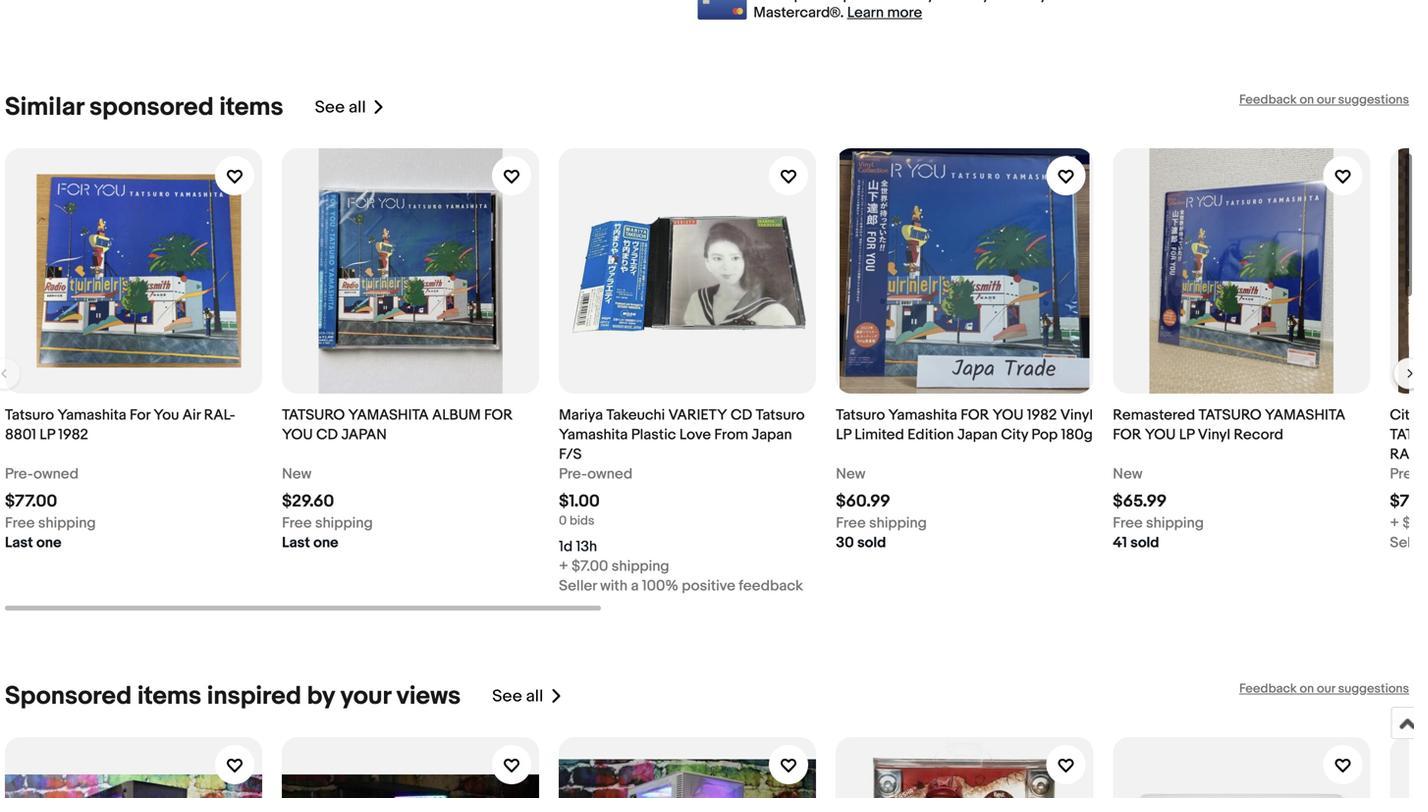 Task type: vqa. For each thing, say whether or not it's contained in the screenshot.
Feedback to the bottom
yes



Task type: locate. For each thing, give the bounding box(es) containing it.
yamashita inside tatsuro yamashita  for you 1982 vinyl lp limited edition  japan city pop 180g
[[888, 407, 957, 424]]

points
[[843, 0, 885, 4]]

see all link for similar sponsored items
[[315, 92, 386, 123]]

3 pre- from the left
[[1390, 465, 1414, 483]]

4 free from the left
[[1113, 515, 1143, 532]]

1 horizontal spatial pre-
[[559, 465, 587, 483]]

2 last from the left
[[282, 534, 310, 552]]

0 horizontal spatial cd
[[316, 426, 338, 444]]

0 vertical spatial items
[[219, 92, 283, 123]]

0 horizontal spatial japan
[[752, 426, 792, 444]]

shipping up last one text field
[[315, 515, 373, 532]]

pre- up $77.00 text field
[[5, 465, 33, 483]]

yamashita down mariya at the left
[[559, 426, 628, 444]]

for inside tatsuro yamashita album for you cd japan
[[484, 407, 513, 424]]

41 sold text field
[[1113, 533, 1159, 553]]

0 horizontal spatial sold
[[857, 534, 886, 552]]

1 vertical spatial cd
[[316, 426, 338, 444]]

our for sponsored items inspired by your views
[[1317, 682, 1335, 697]]

0 horizontal spatial yamashita
[[348, 407, 429, 424]]

see all link for sponsored items inspired by your views
[[492, 682, 563, 712]]

yamashita for owned
[[57, 407, 126, 424]]

0 vertical spatial see
[[315, 97, 345, 118]]

lp down remastered
[[1179, 426, 1195, 444]]

plastic
[[631, 426, 676, 444]]

1 horizontal spatial new
[[836, 465, 866, 483]]

$77.00
[[5, 492, 57, 512]]

use
[[955, 0, 979, 4]]

+ inside city pre- $79 + $2 sell
[[1390, 515, 1399, 532]]

1 vertical spatial city
[[1001, 426, 1028, 444]]

free inside new $60.99 free shipping 30 sold
[[836, 515, 866, 532]]

0 vertical spatial see all
[[315, 97, 366, 118]]

feedback on our suggestions link
[[1239, 92, 1409, 108], [1239, 682, 1409, 697]]

you for $29.60
[[282, 426, 313, 444]]

japan
[[752, 426, 792, 444], [957, 426, 998, 444]]

free shipping text field down $29.60
[[282, 514, 373, 533]]

shipping down "$65.99" text box
[[1146, 515, 1204, 532]]

lp right 8801
[[40, 426, 55, 444]]

1 japan from the left
[[752, 426, 792, 444]]

tatsuro yamashita album for you cd japan
[[282, 407, 513, 444]]

2 free from the left
[[282, 515, 312, 532]]

Pre- text field
[[1390, 465, 1414, 484]]

2 one from the left
[[313, 534, 338, 552]]

free shipping text field down "$65.99" text box
[[1113, 514, 1204, 533]]

shipping inside new $29.60 free shipping last one
[[315, 515, 373, 532]]

vinyl left the record
[[1198, 426, 1230, 444]]

0 horizontal spatial pre-
[[5, 465, 33, 483]]

yamashita inside tatsuro yamashita album for you cd japan
[[348, 407, 429, 424]]

0 horizontal spatial all
[[349, 97, 366, 118]]

one down $29.60 text box
[[313, 534, 338, 552]]

1 horizontal spatial all
[[526, 686, 543, 707]]

one inside new $29.60 free shipping last one
[[313, 534, 338, 552]]

shipping down $60.99 text box
[[869, 515, 927, 532]]

see all
[[315, 97, 366, 118], [492, 686, 543, 707]]

2 horizontal spatial yamashita
[[888, 407, 957, 424]]

record
[[1234, 426, 1283, 444]]

0 horizontal spatial new
[[282, 465, 312, 483]]

0 horizontal spatial your
[[340, 682, 391, 712]]

japan right from
[[752, 426, 792, 444]]

free for $65.99
[[1113, 515, 1143, 532]]

for inside remastered tatsuro yamashita for you lp vinyl record
[[1113, 426, 1142, 444]]

sold right 30
[[857, 534, 886, 552]]

owned up $77.00 text field
[[33, 465, 79, 483]]

0 horizontal spatial items
[[137, 682, 201, 712]]

suggestions
[[1338, 92, 1409, 108], [1338, 682, 1409, 697]]

2 horizontal spatial lp
[[1179, 426, 1195, 444]]

yamashita up the japan
[[348, 407, 429, 424]]

free for $29.60
[[282, 515, 312, 532]]

mastercard®.
[[753, 4, 844, 22]]

3 new from the left
[[1113, 465, 1143, 483]]

0 horizontal spatial tatsuro
[[282, 407, 345, 424]]

bids
[[570, 514, 595, 529]]

0 horizontal spatial see all link
[[315, 92, 386, 123]]

1 horizontal spatial tatsuro
[[756, 407, 805, 424]]

2 horizontal spatial tatsuro
[[836, 407, 885, 424]]

1 horizontal spatial see all
[[492, 686, 543, 707]]

shipping up a
[[612, 558, 669, 575]]

2 horizontal spatial new
[[1113, 465, 1143, 483]]

1 last from the left
[[5, 534, 33, 552]]

shipping
[[38, 515, 96, 532], [315, 515, 373, 532], [869, 515, 927, 532], [1146, 515, 1204, 532], [612, 558, 669, 575]]

1 horizontal spatial yamashita
[[559, 426, 628, 444]]

1 one from the left
[[36, 534, 61, 552]]

free shipping text field down $77.00
[[5, 514, 96, 533]]

vinyl up 180g
[[1060, 407, 1093, 424]]

sold right 41
[[1130, 534, 1159, 552]]

1 new from the left
[[282, 465, 312, 483]]

shipping inside new $65.99 free shipping 41 sold
[[1146, 515, 1204, 532]]

one
[[36, 534, 61, 552], [313, 534, 338, 552]]

$65.99 text field
[[1113, 492, 1167, 512]]

0 vertical spatial cd
[[731, 407, 752, 424]]

feedback
[[1239, 92, 1297, 108], [1239, 682, 1297, 697]]

free up 41
[[1113, 515, 1143, 532]]

0 horizontal spatial 1982
[[58, 426, 88, 444]]

1 vertical spatial see all link
[[492, 682, 563, 712]]

new up $60.99 text box
[[836, 465, 866, 483]]

1 vertical spatial feedback
[[1239, 682, 1297, 697]]

1 on from the top
[[1300, 92, 1314, 108]]

yamashita
[[348, 407, 429, 424], [1265, 407, 1345, 424]]

1d 13h text field
[[559, 537, 597, 557]]

$65.99
[[1113, 492, 1167, 512]]

0 vertical spatial suggestions
[[1338, 92, 1409, 108]]

you
[[154, 407, 179, 424]]

you
[[993, 407, 1024, 424], [282, 426, 313, 444], [1145, 426, 1176, 444]]

new inside new $65.99 free shipping 41 sold
[[1113, 465, 1143, 483]]

see for sponsored items inspired by your views
[[492, 686, 522, 707]]

2 horizontal spatial for
[[1113, 426, 1142, 444]]

air
[[182, 407, 201, 424]]

1 vertical spatial all
[[526, 686, 543, 707]]

1 horizontal spatial 1982
[[1027, 407, 1057, 424]]

yamashita inside tatsuro yamashita for you air ral- 8801  lp  1982
[[57, 407, 126, 424]]

0 vertical spatial +
[[1390, 515, 1399, 532]]

3 lp from the left
[[1179, 426, 1195, 444]]

Last one text field
[[5, 533, 61, 553]]

30
[[836, 534, 854, 552]]

1 yamashita from the left
[[348, 407, 429, 424]]

0 horizontal spatial see all
[[315, 97, 366, 118]]

2 feedback on our suggestions link from the top
[[1239, 682, 1409, 697]]

1 horizontal spatial you
[[993, 407, 1024, 424]]

one inside pre-owned $77.00 free shipping last one
[[36, 534, 61, 552]]

2 on from the top
[[1300, 682, 1314, 697]]

free inside new $65.99 free shipping 41 sold
[[1113, 515, 1143, 532]]

last inside pre-owned $77.00 free shipping last one
[[5, 534, 33, 552]]

yamashita left for
[[57, 407, 126, 424]]

lp left limited
[[836, 426, 851, 444]]

2 lp from the left
[[836, 426, 851, 444]]

new up $29.60 text box
[[282, 465, 312, 483]]

$77.00 text field
[[5, 492, 57, 512]]

2 feedback from the top
[[1239, 682, 1297, 697]]

tatsuro up limited
[[836, 407, 885, 424]]

to
[[806, 0, 820, 4]]

1 feedback from the top
[[1239, 92, 1297, 108]]

1 horizontal spatial cd
[[731, 407, 752, 424]]

2 suggestions from the top
[[1338, 682, 1409, 697]]

1 tatsuro from the left
[[282, 407, 345, 424]]

2 pre- from the left
[[559, 465, 587, 483]]

1 vertical spatial see
[[492, 686, 522, 707]]

new inside new $60.99 free shipping 30 sold
[[836, 465, 866, 483]]

you
[[927, 0, 951, 4]]

tatsuro up the japan
[[282, 407, 345, 424]]

tatsuro for owned
[[5, 407, 54, 424]]

1 horizontal spatial yamashita
[[1265, 407, 1345, 424]]

0 horizontal spatial for
[[484, 407, 513, 424]]

see all link
[[315, 92, 386, 123], [492, 682, 563, 712]]

shipping inside new $60.99 free shipping 30 sold
[[869, 515, 927, 532]]

1982 up pre-owned text field
[[58, 426, 88, 444]]

1 horizontal spatial vinyl
[[1198, 426, 1230, 444]]

1 vertical spatial your
[[340, 682, 391, 712]]

New text field
[[282, 465, 312, 484], [1113, 465, 1143, 484]]

new up $65.99
[[1113, 465, 1143, 483]]

yamashita up edition
[[888, 407, 957, 424]]

2 japan from the left
[[957, 426, 998, 444]]

1 horizontal spatial see all link
[[492, 682, 563, 712]]

1 vertical spatial 1982
[[58, 426, 88, 444]]

for for $29.60
[[484, 407, 513, 424]]

0 horizontal spatial city
[[1001, 426, 1028, 444]]

sold inside new $60.99 free shipping 30 sold
[[857, 534, 886, 552]]

new $29.60 free shipping last one
[[282, 465, 373, 552]]

shipping up last one text box at the bottom of the page
[[38, 515, 96, 532]]

last down $77.00
[[5, 534, 33, 552]]

our
[[1317, 92, 1335, 108], [1317, 682, 1335, 697]]

1 horizontal spatial sold
[[1130, 534, 1159, 552]]

seller
[[559, 577, 597, 595]]

1 suggestions from the top
[[1338, 92, 1409, 108]]

2 tatsuro from the left
[[756, 407, 805, 424]]

1 horizontal spatial owned
[[587, 465, 633, 483]]

pre-
[[5, 465, 33, 483], [559, 465, 587, 483], [1390, 465, 1414, 483]]

tatsuro inside remastered tatsuro yamashita for you lp vinyl record
[[1199, 407, 1262, 424]]

shipping inside mariya takeuchi variety cd tatsuro yamashita plastic love from japan f/s pre-owned $1.00 0 bids 1d 13h + $7.00 shipping seller with a 100% positive feedback
[[612, 558, 669, 575]]

1 free shipping text field from the left
[[5, 514, 96, 533]]

2 free shipping text field from the left
[[282, 514, 373, 533]]

on
[[1300, 92, 1314, 108], [1300, 682, 1314, 697]]

vinyl
[[1060, 407, 1093, 424], [1198, 426, 1230, 444]]

free up last one text box at the bottom of the page
[[5, 515, 35, 532]]

on for sponsored items inspired by your views
[[1300, 682, 1314, 697]]

2 new text field from the left
[[1113, 465, 1143, 484]]

2 yamashita from the left
[[1265, 407, 1345, 424]]

0 horizontal spatial you
[[282, 426, 313, 444]]

1 horizontal spatial see
[[492, 686, 522, 707]]

0 horizontal spatial +
[[559, 558, 568, 575]]

$2
[[1403, 515, 1414, 532]]

1 our from the top
[[1317, 92, 1335, 108]]

Free shipping text field
[[5, 514, 96, 533], [282, 514, 373, 533], [836, 514, 927, 533], [1113, 514, 1204, 533]]

tatsuro up 8801
[[5, 407, 54, 424]]

free up last one text field
[[282, 515, 312, 532]]

180g
[[1061, 426, 1093, 444]]

2 sold from the left
[[1130, 534, 1159, 552]]

2 feedback on our suggestions from the top
[[1239, 682, 1409, 697]]

items left inspired
[[137, 682, 201, 712]]

2 new from the left
[[836, 465, 866, 483]]

1 pre- from the left
[[5, 465, 33, 483]]

all for similar sponsored items
[[349, 97, 366, 118]]

1 free from the left
[[5, 515, 35, 532]]

yamashita
[[57, 407, 126, 424], [888, 407, 957, 424], [559, 426, 628, 444]]

positive
[[682, 577, 735, 595]]

yamashita inside mariya takeuchi variety cd tatsuro yamashita plastic love from japan f/s pre-owned $1.00 0 bids 1d 13h + $7.00 shipping seller with a 100% positive feedback
[[559, 426, 628, 444]]

1982 up pop
[[1027, 407, 1057, 424]]

1 tatsuro from the left
[[5, 407, 54, 424]]

0 vertical spatial feedback on our suggestions link
[[1239, 92, 1409, 108]]

sold inside new $65.99 free shipping 41 sold
[[1130, 534, 1159, 552]]

new
[[282, 465, 312, 483], [836, 465, 866, 483], [1113, 465, 1143, 483]]

yamashita inside remastered tatsuro yamashita for you lp vinyl record
[[1265, 407, 1345, 424]]

city left pop
[[1001, 426, 1028, 444]]

your
[[982, 0, 1011, 4], [340, 682, 391, 712]]

tatsuro right variety
[[756, 407, 805, 424]]

1 vertical spatial feedback on our suggestions link
[[1239, 682, 1409, 697]]

ral-
[[204, 407, 235, 424]]

1 horizontal spatial tatsuro
[[1199, 407, 1262, 424]]

1 feedback on our suggestions from the top
[[1239, 92, 1409, 108]]

free
[[5, 515, 35, 532], [282, 515, 312, 532], [836, 515, 866, 532], [1113, 515, 1143, 532]]

sponsored
[[89, 92, 214, 123]]

0 vertical spatial our
[[1317, 92, 1335, 108]]

2 horizontal spatial you
[[1145, 426, 1176, 444]]

1 sold from the left
[[857, 534, 886, 552]]

1 horizontal spatial for
[[961, 407, 989, 424]]

mariya
[[559, 407, 603, 424]]

tatsuro inside tatsuro yamashita  for you 1982 vinyl lp limited edition  japan city pop 180g
[[836, 407, 885, 424]]

all
[[349, 97, 366, 118], [526, 686, 543, 707]]

Pre-owned text field
[[559, 465, 633, 484]]

2 owned from the left
[[587, 465, 633, 483]]

0 vertical spatial on
[[1300, 92, 1314, 108]]

1982
[[1027, 407, 1057, 424], [58, 426, 88, 444]]

for
[[130, 407, 150, 424]]

pre- down f/s
[[559, 465, 587, 483]]

0 horizontal spatial vinyl
[[1060, 407, 1093, 424]]

+ $2 text field
[[1390, 514, 1414, 533]]

2 our from the top
[[1317, 682, 1335, 697]]

1 vertical spatial feedback on our suggestions
[[1239, 682, 1409, 697]]

1 new text field from the left
[[282, 465, 312, 484]]

1 horizontal spatial last
[[282, 534, 310, 552]]

japan right edition
[[957, 426, 998, 444]]

tatsuro up the record
[[1199, 407, 1262, 424]]

tatsuro
[[282, 407, 345, 424], [1199, 407, 1262, 424]]

see for similar sponsored items
[[315, 97, 345, 118]]

your right use
[[982, 0, 1011, 4]]

free inside new $29.60 free shipping last one
[[282, 515, 312, 532]]

last down $29.60
[[282, 534, 310, 552]]

See all text field
[[492, 686, 543, 707]]

new inside new $29.60 free shipping last one
[[282, 465, 312, 483]]

new text field up $29.60 text box
[[282, 465, 312, 484]]

shipping for $29.60
[[315, 515, 373, 532]]

0
[[559, 514, 567, 529]]

one down $77.00
[[36, 534, 61, 552]]

1 vertical spatial on
[[1300, 682, 1314, 697]]

for inside tatsuro yamashita  for you 1982 vinyl lp limited edition  japan city pop 180g
[[961, 407, 989, 424]]

city up pre- text box
[[1390, 407, 1414, 424]]

1 lp from the left
[[40, 426, 55, 444]]

takeuchi
[[606, 407, 665, 424]]

1 vertical spatial suggestions
[[1338, 682, 1409, 697]]

you inside remastered tatsuro yamashita for you lp vinyl record
[[1145, 426, 1176, 444]]

0 horizontal spatial yamashita
[[57, 407, 126, 424]]

0 horizontal spatial lp
[[40, 426, 55, 444]]

lp
[[40, 426, 55, 444], [836, 426, 851, 444], [1179, 426, 1195, 444]]

4 free shipping text field from the left
[[1113, 514, 1204, 533]]

free shipping text field for $65.99
[[1113, 514, 1204, 533]]

1 horizontal spatial your
[[982, 0, 1011, 4]]

cd left the japan
[[316, 426, 338, 444]]

last
[[5, 534, 33, 552], [282, 534, 310, 552]]

1 horizontal spatial one
[[313, 534, 338, 552]]

cd inside tatsuro yamashita album for you cd japan
[[316, 426, 338, 444]]

1 horizontal spatial new text field
[[1113, 465, 1143, 484]]

0 horizontal spatial new text field
[[282, 465, 312, 484]]

you inside tatsuro yamashita album for you cd japan
[[282, 426, 313, 444]]

sold for $65.99
[[1130, 534, 1159, 552]]

city
[[1390, 407, 1414, 424], [1001, 426, 1028, 444]]

1 vertical spatial +
[[559, 558, 568, 575]]

0 vertical spatial all
[[349, 97, 366, 118]]

pre- up $79
[[1390, 465, 1414, 483]]

from
[[714, 426, 748, 444]]

feedback on our suggestions link for sponsored items inspired by your views
[[1239, 682, 1409, 697]]

suggestions for similar sponsored items
[[1338, 92, 1409, 108]]

sold for $60.99
[[857, 534, 886, 552]]

1 vertical spatial see all
[[492, 686, 543, 707]]

3 free from the left
[[836, 515, 866, 532]]

0 horizontal spatial owned
[[33, 465, 79, 483]]

japan inside mariya takeuchi variety cd tatsuro yamashita plastic love from japan f/s pre-owned $1.00 0 bids 1d 13h + $7.00 shipping seller with a 100% positive feedback
[[752, 426, 792, 444]]

3 free shipping text field from the left
[[836, 514, 927, 533]]

items left see all text field
[[219, 92, 283, 123]]

1d
[[559, 538, 573, 556]]

cd
[[731, 407, 752, 424], [316, 426, 338, 444]]

1 horizontal spatial lp
[[836, 426, 851, 444]]

0 vertical spatial feedback
[[1239, 92, 1297, 108]]

sold
[[857, 534, 886, 552], [1130, 534, 1159, 552]]

0 horizontal spatial see
[[315, 97, 345, 118]]

tatsuro
[[5, 407, 54, 424], [756, 407, 805, 424], [836, 407, 885, 424]]

lp inside tatsuro yamashita  for you 1982 vinyl lp limited edition  japan city pop 180g
[[836, 426, 851, 444]]

0 vertical spatial your
[[982, 0, 1011, 4]]

1 horizontal spatial japan
[[957, 426, 998, 444]]

+ left $2
[[1390, 515, 1399, 532]]

+
[[1390, 515, 1399, 532], [559, 558, 568, 575]]

you for $65.99
[[1145, 426, 1176, 444]]

owned up $1.00
[[587, 465, 633, 483]]

0 vertical spatial vinyl
[[1060, 407, 1093, 424]]

free shipping text field down $60.99 text box
[[836, 514, 927, 533]]

3 tatsuro from the left
[[836, 407, 885, 424]]

8801
[[5, 426, 36, 444]]

0 horizontal spatial one
[[36, 534, 61, 552]]

1 horizontal spatial city
[[1390, 407, 1414, 424]]

0 horizontal spatial last
[[5, 534, 33, 552]]

vinyl inside tatsuro yamashita  for you 1982 vinyl lp limited edition  japan city pop 180g
[[1060, 407, 1093, 424]]

1 owned from the left
[[33, 465, 79, 483]]

learn
[[847, 4, 884, 22]]

shipping for $65.99
[[1146, 515, 1204, 532]]

1 vertical spatial items
[[137, 682, 201, 712]]

$7.00
[[572, 558, 608, 575]]

last inside new $29.60 free shipping last one
[[282, 534, 310, 552]]

tatsuro yamashita  for you 1982 vinyl lp limited edition  japan city pop 180g
[[836, 407, 1093, 444]]

1 feedback on our suggestions link from the top
[[1239, 92, 1409, 108]]

japan inside tatsuro yamashita  for you 1982 vinyl lp limited edition  japan city pop 180g
[[957, 426, 998, 444]]

0 vertical spatial feedback on our suggestions
[[1239, 92, 1409, 108]]

cd up from
[[731, 407, 752, 424]]

0 vertical spatial 1982
[[1027, 407, 1057, 424]]

yamashita up the record
[[1265, 407, 1345, 424]]

0 horizontal spatial tatsuro
[[5, 407, 54, 424]]

new for $60.99
[[836, 465, 866, 483]]

new text field up $65.99
[[1113, 465, 1143, 484]]

2 horizontal spatial pre-
[[1390, 465, 1414, 483]]

feedback on our suggestions
[[1239, 92, 1409, 108], [1239, 682, 1409, 697]]

+ down the 1d at bottom
[[559, 558, 568, 575]]

tatsuro inside tatsuro yamashita for you air ral- 8801  lp  1982
[[5, 407, 54, 424]]

0 vertical spatial see all link
[[315, 92, 386, 123]]

new for $65.99
[[1113, 465, 1143, 483]]

your right by
[[340, 682, 391, 712]]

1 vertical spatial our
[[1317, 682, 1335, 697]]

free up 30
[[836, 515, 866, 532]]

feedback on our suggestions for sponsored items inspired by your views
[[1239, 682, 1409, 697]]

1 vertical spatial vinyl
[[1198, 426, 1230, 444]]

2 tatsuro from the left
[[1199, 407, 1262, 424]]

1 horizontal spatial +
[[1390, 515, 1399, 532]]

New text field
[[836, 465, 866, 484]]



Task type: describe. For each thing, give the bounding box(es) containing it.
$1.00 text field
[[559, 492, 600, 512]]

new text field for $65.99
[[1113, 465, 1143, 484]]

inspired
[[207, 682, 301, 712]]

free for $60.99
[[836, 515, 866, 532]]

13h
[[576, 538, 597, 556]]

new $65.99 free shipping 41 sold
[[1113, 465, 1204, 552]]

feedback on our suggestions link for similar sponsored items
[[1239, 92, 1409, 108]]

free shipping text field for $77.00
[[5, 514, 96, 533]]

feedback for similar sponsored items
[[1239, 92, 1297, 108]]

all for sponsored items inspired by your views
[[526, 686, 543, 707]]

new text field for $29.60
[[282, 465, 312, 484]]

earn
[[753, 0, 783, 4]]

learn more link
[[847, 4, 922, 22]]

Seller with a 100% positive feedback text field
[[559, 576, 803, 596]]

more
[[887, 4, 922, 22]]

views
[[396, 682, 461, 712]]

0 bids text field
[[559, 514, 595, 529]]

similar sponsored items
[[5, 92, 283, 123]]

variety
[[668, 407, 727, 424]]

shipping inside pre-owned $77.00 free shipping last one
[[38, 515, 96, 532]]

0 vertical spatial city
[[1390, 407, 1414, 424]]

tatsuro inside tatsuro yamashita album for you cd japan
[[282, 407, 345, 424]]

by
[[307, 682, 335, 712]]

album
[[432, 407, 481, 424]]

vinyl inside remastered tatsuro yamashita for you lp vinyl record
[[1198, 426, 1230, 444]]

lp inside tatsuro yamashita for you air ral- 8801  lp  1982
[[40, 426, 55, 444]]

up
[[786, 0, 803, 4]]

Sell text field
[[1390, 533, 1414, 553]]

cd inside mariya takeuchi variety cd tatsuro yamashita plastic love from japan f/s pre-owned $1.00 0 bids 1d 13h + $7.00 shipping seller with a 100% positive feedback
[[731, 407, 752, 424]]

pop
[[1032, 426, 1058, 444]]

ebay mastercard image
[[698, 0, 747, 20]]

city pre- $79 + $2 sell
[[1390, 407, 1414, 552]]

41
[[1113, 534, 1127, 552]]

on for similar sponsored items
[[1300, 92, 1314, 108]]

$29.60
[[282, 492, 334, 512]]

$79
[[1390, 492, 1414, 512]]

earn up to 5x points when you use your ebay mastercard®.
[[753, 0, 1047, 22]]

1982 inside tatsuro yamashita  for you 1982 vinyl lp limited edition  japan city pop 180g
[[1027, 407, 1057, 424]]

pre- inside mariya takeuchi variety cd tatsuro yamashita plastic love from japan f/s pre-owned $1.00 0 bids 1d 13h + $7.00 shipping seller with a 100% positive feedback
[[559, 465, 587, 483]]

free shipping text field for $60.99
[[836, 514, 927, 533]]

Last one text field
[[282, 533, 338, 553]]

edition
[[908, 426, 954, 444]]

$1.00
[[559, 492, 600, 512]]

$60.99
[[836, 492, 890, 512]]

a
[[631, 577, 639, 595]]

similar
[[5, 92, 84, 123]]

30 sold text field
[[836, 533, 886, 553]]

5x
[[823, 0, 840, 4]]

shipping for $60.99
[[869, 515, 927, 532]]

feedback for sponsored items inspired by your views
[[1239, 682, 1297, 697]]

100%
[[642, 577, 678, 595]]

new $60.99 free shipping 30 sold
[[836, 465, 927, 552]]

yamashita for $60.99
[[888, 407, 957, 424]]

owned inside pre-owned $77.00 free shipping last one
[[33, 465, 79, 483]]

Pre-owned text field
[[5, 465, 79, 484]]

new for $29.60
[[282, 465, 312, 483]]

1982 inside tatsuro yamashita for you air ral- 8801  lp  1982
[[58, 426, 88, 444]]

with
[[600, 577, 628, 595]]

see all for sponsored items inspired by your views
[[492, 686, 543, 707]]

tatsuro inside mariya takeuchi variety cd tatsuro yamashita plastic love from japan f/s pre-owned $1.00 0 bids 1d 13h + $7.00 shipping seller with a 100% positive feedback
[[756, 407, 805, 424]]

$60.99 text field
[[836, 492, 890, 512]]

remastered tatsuro yamashita for you lp vinyl record
[[1113, 407, 1345, 444]]

free inside pre-owned $77.00 free shipping last one
[[5, 515, 35, 532]]

for for $65.99
[[1113, 426, 1142, 444]]

owned inside mariya takeuchi variety cd tatsuro yamashita plastic love from japan f/s pre-owned $1.00 0 bids 1d 13h + $7.00 shipping seller with a 100% positive feedback
[[587, 465, 633, 483]]

suggestions for sponsored items inspired by your views
[[1338, 682, 1409, 697]]

sell
[[1390, 534, 1414, 552]]

love
[[679, 426, 711, 444]]

mariya takeuchi variety cd tatsuro yamashita plastic love from japan f/s pre-owned $1.00 0 bids 1d 13h + $7.00 shipping seller with a 100% positive feedback
[[559, 407, 805, 595]]

+ $7.00 shipping text field
[[559, 557, 669, 576]]

your inside earn up to 5x points when you use your ebay mastercard®.
[[982, 0, 1011, 4]]

city inside tatsuro yamashita  for you 1982 vinyl lp limited edition  japan city pop 180g
[[1001, 426, 1028, 444]]

$29.60 text field
[[282, 492, 334, 512]]

sponsored
[[5, 682, 132, 712]]

$79 text field
[[1390, 492, 1414, 512]]

learn more
[[847, 4, 922, 22]]

japan for cd
[[752, 426, 792, 444]]

remastered
[[1113, 407, 1195, 424]]

sponsored items inspired by your views
[[5, 682, 461, 712]]

our for similar sponsored items
[[1317, 92, 1335, 108]]

limited
[[855, 426, 904, 444]]

see all for similar sponsored items
[[315, 97, 366, 118]]

See all text field
[[315, 97, 366, 118]]

f/s
[[559, 446, 582, 464]]

+ inside mariya takeuchi variety cd tatsuro yamashita plastic love from japan f/s pre-owned $1.00 0 bids 1d 13h + $7.00 shipping seller with a 100% positive feedback
[[559, 558, 568, 575]]

tatsuro for $60.99
[[836, 407, 885, 424]]

japan for you
[[957, 426, 998, 444]]

pre- inside pre-owned $77.00 free shipping last one
[[5, 465, 33, 483]]

free shipping text field for $29.60
[[282, 514, 373, 533]]

lp inside remastered tatsuro yamashita for you lp vinyl record
[[1179, 426, 1195, 444]]

you inside tatsuro yamashita  for you 1982 vinyl lp limited edition  japan city pop 180g
[[993, 407, 1024, 424]]

japan
[[341, 426, 387, 444]]

tatsuro yamashita for you air ral- 8801  lp  1982
[[5, 407, 235, 444]]

pre-owned $77.00 free shipping last one
[[5, 465, 96, 552]]

ebay
[[1014, 0, 1047, 4]]

when
[[888, 0, 924, 4]]

feedback
[[739, 577, 803, 595]]

feedback on our suggestions for similar sponsored items
[[1239, 92, 1409, 108]]

1 horizontal spatial items
[[219, 92, 283, 123]]



